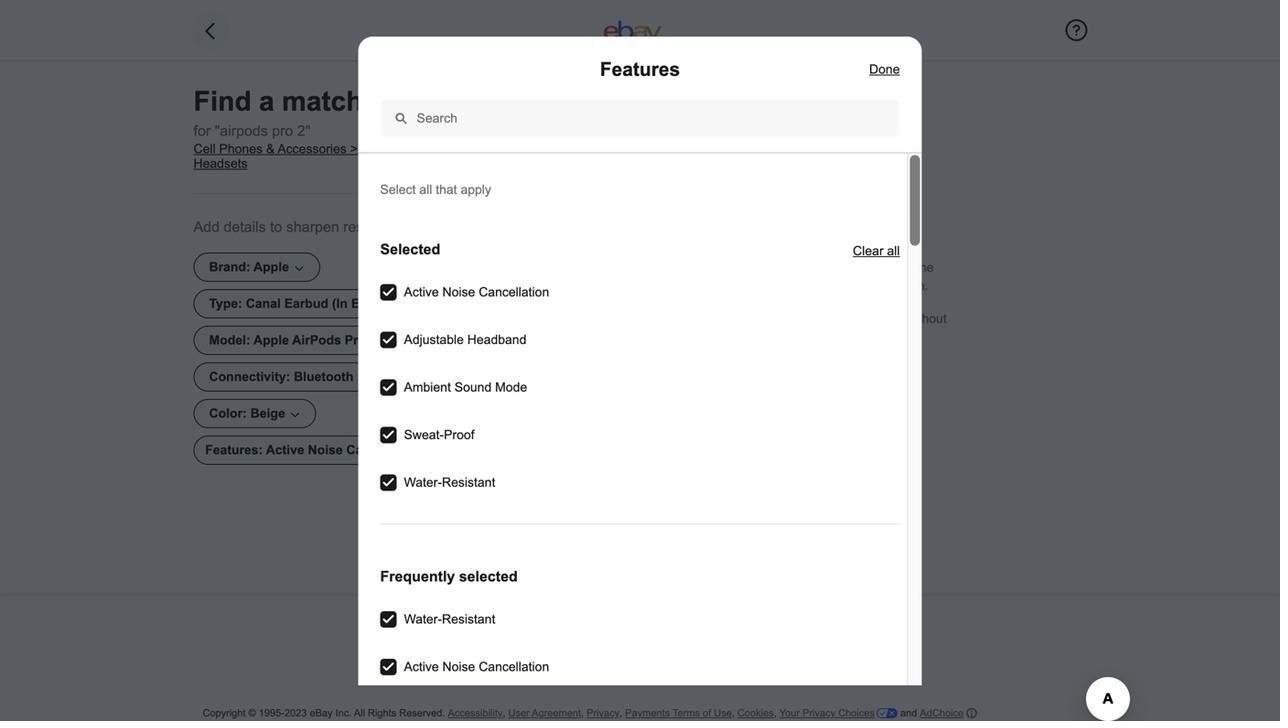 Task type: locate. For each thing, give the bounding box(es) containing it.
2 water-resistant from the top
[[404, 612, 495, 626]]

1 water- from the top
[[404, 475, 442, 490]]

resistant down proof
[[442, 475, 495, 490]]

cookies link
[[738, 707, 774, 719]]

details inside the no matches found we can still help draft your listing using the details we already know about your item.
[[697, 279, 734, 293]]

2 resistant from the top
[[442, 612, 495, 626]]

0 vertical spatial details
[[224, 219, 266, 235]]

to left sharpen at the left top of the page
[[270, 219, 282, 235]]

listing
[[846, 260, 878, 275]]

noise
[[442, 285, 475, 299], [442, 660, 475, 674]]

0 horizontal spatial >
[[350, 142, 358, 156]]

water-
[[404, 475, 442, 490], [404, 612, 442, 626]]

a up pro
[[259, 86, 274, 117]]

draft
[[788, 260, 814, 275]]

1 horizontal spatial the
[[916, 260, 934, 275]]

water- down sweat-
[[404, 475, 442, 490]]

1 horizontal spatial all
[[887, 244, 900, 258]]

adjustable
[[404, 333, 464, 347]]

>
[[350, 142, 358, 156], [499, 142, 507, 156]]

,
[[503, 707, 506, 719], [581, 707, 584, 719], [620, 707, 622, 719], [732, 707, 735, 719], [774, 707, 777, 719]]

for
[[194, 123, 211, 139]]

privacy right your
[[803, 707, 836, 719]]

1 vertical spatial active
[[404, 660, 439, 674]]

resistant down the 'frequently selected'
[[442, 612, 495, 626]]

1 vertical spatial details
[[697, 279, 734, 293]]

your
[[817, 260, 842, 275], [872, 279, 897, 293]]

all left that
[[419, 183, 432, 197]]

phone
[[387, 142, 424, 156]]

inc.
[[335, 707, 352, 719]]

1 horizontal spatial privacy
[[803, 707, 836, 719]]

matches
[[767, 238, 836, 258]]

help
[[760, 260, 784, 275]]

active
[[404, 285, 439, 299], [404, 660, 439, 674]]

all
[[419, 183, 432, 197], [887, 244, 900, 258]]

0 horizontal spatial privacy
[[587, 707, 620, 719]]

1 horizontal spatial to
[[840, 312, 851, 326]]

cell phones & accessories > cell phone accessories > headsets button
[[194, 142, 509, 171]]

accessories
[[278, 142, 347, 156], [427, 142, 496, 156]]

all inside clear all button
[[887, 244, 900, 258]]

active noise cancellation
[[404, 285, 549, 299], [404, 660, 549, 674]]

0 horizontal spatial the
[[742, 312, 760, 326]]

active down selected
[[404, 285, 439, 299]]

, left payments
[[620, 707, 622, 719]]

1 noise from the top
[[442, 285, 475, 299]]

0 vertical spatial noise
[[442, 285, 475, 299]]

all up using
[[887, 244, 900, 258]]

1 horizontal spatial details
[[697, 279, 734, 293]]

agreement
[[532, 707, 581, 719]]

0 vertical spatial to
[[270, 219, 282, 235]]

all for select
[[419, 183, 432, 197]]

1 vertical spatial noise
[[442, 660, 475, 674]]

1 vertical spatial your
[[872, 279, 897, 293]]

4 , from the left
[[732, 707, 735, 719]]

, left your
[[774, 707, 777, 719]]

menu inside features dialog
[[380, 234, 900, 721]]

to right below
[[840, 312, 851, 326]]

0 vertical spatial cancellation
[[479, 285, 549, 299]]

frequently
[[380, 568, 455, 585]]

1 cell from the left
[[194, 142, 216, 156]]

item.
[[901, 279, 928, 293]]

water-resistant down proof
[[404, 475, 495, 490]]

accessibility
[[448, 707, 503, 719]]

water-resistant down the 'frequently selected'
[[404, 612, 495, 626]]

your down using
[[872, 279, 897, 293]]

the up item.
[[916, 260, 934, 275]]

, left user
[[503, 707, 506, 719]]

below
[[803, 312, 836, 326]]

1 cancellation from the top
[[479, 285, 549, 299]]

0 vertical spatial water-
[[404, 475, 442, 490]]

cancellation
[[479, 285, 549, 299], [479, 660, 549, 674]]

details
[[224, 219, 266, 235], [697, 279, 734, 293]]

mode
[[495, 380, 527, 394]]

0 horizontal spatial all
[[419, 183, 432, 197]]

water-resistant
[[404, 475, 495, 490], [404, 612, 495, 626]]

use
[[714, 707, 732, 719]]

2 , from the left
[[581, 707, 584, 719]]

privacy left payments
[[587, 707, 620, 719]]

2023
[[285, 707, 307, 719]]

cell down the for
[[194, 142, 216, 156]]

accessibility link
[[448, 707, 503, 719]]

cancellation up headband
[[479, 285, 549, 299]]

your up know on the top right of the page
[[817, 260, 842, 275]]

, left cookies
[[732, 707, 735, 719]]

a inside find a match for "airpods pro 2" cell phones & accessories > cell phone accessories > headsets
[[259, 86, 274, 117]]

details right add
[[224, 219, 266, 235]]

1 vertical spatial a
[[788, 330, 795, 344]]

1 horizontal spatial a
[[788, 330, 795, 344]]

copyright
[[203, 707, 246, 719]]

0 vertical spatial a
[[259, 86, 274, 117]]

a inside just select the button below to continue without a match.
[[788, 330, 795, 344]]

2 water- from the top
[[404, 612, 442, 626]]

menu containing selected
[[380, 234, 900, 721]]

headband
[[467, 333, 527, 347]]

a
[[259, 86, 274, 117], [788, 330, 795, 344]]

noise up adjustable headband
[[442, 285, 475, 299]]

the right select
[[742, 312, 760, 326]]

0 horizontal spatial cell
[[194, 142, 216, 156]]

and adchoice
[[898, 707, 964, 719]]

1 vertical spatial to
[[840, 312, 851, 326]]

0 vertical spatial water-resistant
[[404, 475, 495, 490]]

0 horizontal spatial to
[[270, 219, 282, 235]]

results
[[343, 219, 386, 235]]

active up reserved.
[[404, 660, 439, 674]]

0 vertical spatial all
[[419, 183, 432, 197]]

that
[[436, 183, 457, 197]]

add details to sharpen results
[[194, 219, 386, 235]]

noise up accessibility
[[442, 660, 475, 674]]

adjustable headband
[[404, 333, 527, 347]]

user
[[508, 707, 530, 719]]

all
[[354, 707, 365, 719]]

cancellation up user
[[479, 660, 549, 674]]

pro
[[272, 123, 293, 139]]

the
[[916, 260, 934, 275], [742, 312, 760, 326]]

features
[[600, 59, 680, 80]]

0 vertical spatial active noise cancellation
[[404, 285, 549, 299]]

accessories up the apply
[[427, 142, 496, 156]]

clear all button
[[853, 234, 900, 269]]

to
[[270, 219, 282, 235], [840, 312, 851, 326]]

1 vertical spatial water-
[[404, 612, 442, 626]]

water- down frequently on the left bottom of page
[[404, 612, 442, 626]]

your
[[780, 707, 800, 719]]

0 vertical spatial your
[[817, 260, 842, 275]]

cell
[[194, 142, 216, 156], [361, 142, 383, 156]]

, left privacy link
[[581, 707, 584, 719]]

a down button
[[788, 330, 795, 344]]

0 horizontal spatial accessories
[[278, 142, 347, 156]]

cell left phone
[[361, 142, 383, 156]]

1 active from the top
[[404, 285, 439, 299]]

1 vertical spatial active noise cancellation
[[404, 660, 549, 674]]

0 horizontal spatial details
[[224, 219, 266, 235]]

find
[[194, 86, 251, 117]]

0 vertical spatial resistant
[[442, 475, 495, 490]]

details down can
[[697, 279, 734, 293]]

still
[[738, 260, 757, 275]]

2 cell from the left
[[361, 142, 383, 156]]

using
[[882, 260, 913, 275]]

proof
[[444, 428, 475, 442]]

selected
[[380, 241, 440, 258]]

0 vertical spatial the
[[916, 260, 934, 275]]

1 vertical spatial all
[[887, 244, 900, 258]]

2 cancellation from the top
[[479, 660, 549, 674]]

about
[[836, 279, 869, 293]]

1 vertical spatial water-resistant
[[404, 612, 495, 626]]

0 vertical spatial active
[[404, 285, 439, 299]]

active noise cancellation up adjustable headband
[[404, 285, 549, 299]]

2 privacy from the left
[[803, 707, 836, 719]]

without
[[906, 312, 947, 326]]

accessories down "2"" at the left top
[[278, 142, 347, 156]]

1 horizontal spatial >
[[499, 142, 507, 156]]

0 horizontal spatial a
[[259, 86, 274, 117]]

1 vertical spatial cancellation
[[479, 660, 549, 674]]

1 vertical spatial the
[[742, 312, 760, 326]]

we
[[737, 279, 754, 293]]

2 active from the top
[[404, 660, 439, 674]]

user agreement link
[[508, 707, 581, 719]]

active noise cancellation up accessibility
[[404, 660, 549, 674]]

1 active noise cancellation from the top
[[404, 285, 549, 299]]

all for clear
[[887, 244, 900, 258]]

menu
[[380, 234, 900, 721]]

1 horizontal spatial cell
[[361, 142, 383, 156]]

1 horizontal spatial accessories
[[427, 142, 496, 156]]

1 vertical spatial resistant
[[442, 612, 495, 626]]

done
[[869, 62, 900, 76]]



Task type: vqa. For each thing, say whether or not it's contained in the screenshot.
(1,577)
no



Task type: describe. For each thing, give the bounding box(es) containing it.
2 accessories from the left
[[427, 142, 496, 156]]

select all that apply
[[380, 183, 491, 197]]

1 > from the left
[[350, 142, 358, 156]]

sweat-proof
[[404, 428, 475, 442]]

the inside just select the button below to continue without a match.
[[742, 312, 760, 326]]

selected
[[459, 568, 518, 585]]

0 horizontal spatial your
[[817, 260, 842, 275]]

sound
[[455, 380, 492, 394]]

2 noise from the top
[[442, 660, 475, 674]]

ambient sound mode
[[404, 380, 527, 394]]

select
[[380, 183, 416, 197]]

ambient
[[404, 380, 451, 394]]

done button
[[869, 59, 900, 81]]

to inside just select the button below to continue without a match.
[[840, 312, 851, 326]]

terms
[[673, 707, 700, 719]]

the inside the no matches found we can still help draft your listing using the details we already know about your item.
[[916, 260, 934, 275]]

1 resistant from the top
[[442, 475, 495, 490]]

5 , from the left
[[774, 707, 777, 719]]

apply
[[461, 183, 491, 197]]

1 , from the left
[[503, 707, 506, 719]]

clear all
[[853, 244, 900, 258]]

features dialog
[[0, 0, 1280, 721]]

find a match for "airpods pro 2" cell phones & accessories > cell phone accessories > headsets
[[194, 86, 507, 171]]

2"
[[297, 123, 311, 139]]

your privacy choices link
[[780, 707, 898, 719]]

no matches found we can still help draft your listing using the details we already know about your item.
[[691, 238, 934, 293]]

select
[[705, 312, 739, 326]]

payments
[[625, 707, 670, 719]]

Search text field
[[380, 100, 900, 137]]

know
[[803, 279, 833, 293]]

&
[[266, 142, 275, 156]]

copyright © 1995-2023 ebay inc. all rights reserved. accessibility , user agreement , privacy , payments terms of use , cookies , your privacy choices
[[203, 707, 875, 719]]

continue
[[854, 312, 903, 326]]

choices
[[838, 707, 875, 719]]

can
[[714, 260, 735, 275]]

privacy link
[[587, 707, 620, 719]]

rights
[[368, 707, 396, 719]]

reserved.
[[399, 707, 445, 719]]

ebay
[[310, 707, 333, 719]]

no
[[738, 238, 762, 258]]

just select the button below to continue without a match.
[[678, 312, 947, 344]]

clear
[[853, 244, 884, 258]]

adchoice
[[920, 707, 964, 719]]

frequently selected
[[380, 568, 518, 585]]

of
[[703, 707, 711, 719]]

headsets
[[194, 156, 248, 171]]

1 horizontal spatial your
[[872, 279, 897, 293]]

adchoice link
[[920, 706, 977, 720]]

cookies
[[738, 707, 774, 719]]

just
[[678, 312, 702, 326]]

and
[[900, 707, 917, 719]]

2 > from the left
[[499, 142, 507, 156]]

1 water-resistant from the top
[[404, 475, 495, 490]]

sweat-
[[404, 428, 444, 442]]

match
[[282, 86, 363, 117]]

already
[[757, 279, 799, 293]]

phones
[[219, 142, 263, 156]]

sharpen
[[286, 219, 339, 235]]

we
[[691, 260, 710, 275]]

found
[[841, 238, 887, 258]]

add details group
[[194, 253, 509, 472]]

payments terms of use link
[[625, 707, 732, 719]]

add
[[194, 219, 220, 235]]

1995-
[[259, 707, 285, 719]]

©
[[249, 707, 256, 719]]

3 , from the left
[[620, 707, 622, 719]]

"airpods
[[215, 123, 268, 139]]

1 privacy from the left
[[587, 707, 620, 719]]

button
[[764, 312, 799, 326]]

2 active noise cancellation from the top
[[404, 660, 549, 674]]

match.
[[799, 330, 837, 344]]

1 accessories from the left
[[278, 142, 347, 156]]



